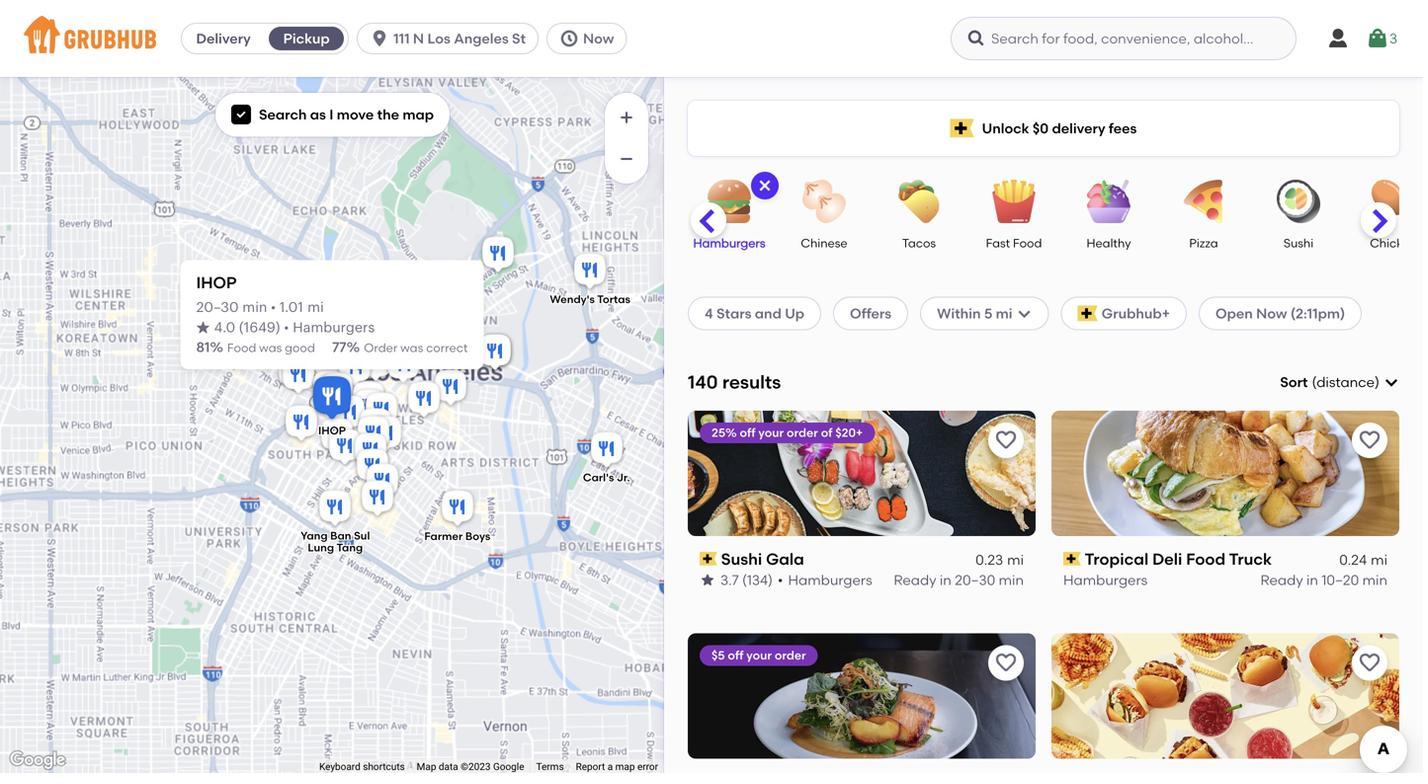 Task type: vqa. For each thing, say whether or not it's contained in the screenshot.
21,
no



Task type: describe. For each thing, give the bounding box(es) containing it.
farmer
[[424, 530, 463, 544]]

jr.
[[617, 472, 630, 485]]

delivery button
[[182, 23, 265, 54]]

fast
[[986, 236, 1010, 251]]

shake shack image
[[356, 343, 395, 386]]

vegan hooligans image
[[366, 414, 405, 457]]

distance
[[1317, 374, 1375, 391]]

deli
[[1153, 550, 1183, 569]]

terms
[[536, 762, 564, 774]]

subscription pass image for tropical deli food truck
[[1064, 553, 1081, 566]]

angeles
[[454, 30, 509, 47]]

) for 4.0 ( 1649 )
[[276, 321, 280, 335]]

©2023
[[461, 762, 491, 774]]

ihop 20–30 min • 1.01 mi
[[196, 273, 324, 315]]

yang
[[301, 530, 328, 543]]

fast food
[[986, 236, 1042, 251]]

pizza
[[1190, 236, 1218, 251]]

proceed to checkout button
[[1133, 693, 1398, 729]]

anna's fish market dtla image
[[317, 370, 357, 414]]

sushi image
[[1264, 180, 1333, 223]]

111 n los angeles st button
[[357, 23, 547, 54]]

chicken
[[1370, 236, 1417, 251]]

• hamburgers for 3.7 (134)
[[778, 572, 873, 589]]

81 % food was good
[[196, 339, 315, 356]]

10–20
[[1322, 572, 1359, 589]]

carl's
[[583, 472, 614, 485]]

farmer boys image
[[438, 488, 477, 531]]

5
[[984, 305, 993, 322]]

ale's restaurant image
[[358, 478, 397, 521]]

carl's jr.
[[583, 472, 630, 485]]

stars
[[717, 305, 752, 322]]

svg image right 5
[[1017, 306, 1033, 322]]

shortcuts
[[363, 762, 405, 774]]

0.24 mi
[[1340, 552, 1388, 569]]

keyboard shortcuts button
[[319, 761, 405, 774]]

habibi bites image
[[275, 351, 314, 395]]

cargo snack shack image
[[478, 234, 518, 277]]

sushi gala image
[[431, 367, 471, 411]]

svg image inside now button
[[560, 29, 579, 48]]

sul
[[354, 530, 370, 543]]

shake shack logo image
[[1052, 634, 1400, 760]]

open now (2:11pm)
[[1216, 305, 1346, 322]]

hamburgers inside map region
[[293, 321, 375, 335]]

tropical deli food truck image
[[404, 379, 444, 423]]

ready for tropical deli food truck
[[1261, 572, 1303, 589]]

d-town burger bar image
[[362, 390, 401, 433]]

3 button
[[1366, 21, 1398, 56]]

map
[[417, 762, 436, 774]]

% for 81
[[210, 339, 223, 356]]

tortas
[[597, 293, 631, 306]]

chinese
[[801, 236, 848, 251]]

los
[[427, 30, 451, 47]]

save this restaurant image for shake shack logo
[[1358, 652, 1382, 676]]

report a map error link
[[576, 762, 658, 774]]

gus's drive-in image
[[271, 288, 310, 332]]

healthy image
[[1074, 180, 1144, 223]]

fees
[[1109, 120, 1137, 137]]

dollis - breakfast restaurant image
[[279, 355, 318, 399]]

offers
[[850, 305, 892, 322]]

(134)
[[742, 572, 773, 589]]

25%
[[712, 426, 737, 440]]

min inside 'ihop 20–30 min • 1.01 mi'
[[242, 301, 267, 315]]

subscription pass image for sushi gala
[[700, 553, 717, 566]]

$5
[[712, 649, 725, 663]]

google
[[493, 762, 524, 774]]

sushi for sushi gala
[[721, 550, 762, 569]]

0 vertical spatial food
[[1013, 236, 1042, 251]]

tropical
[[1085, 550, 1149, 569]]

sort
[[1280, 374, 1308, 391]]

farmer boys
[[424, 530, 491, 544]]

boys
[[465, 530, 491, 544]]

grubhub plus flag logo image for unlock $0 delivery fees
[[951, 119, 974, 138]]

burger district image
[[351, 430, 390, 474]]

search as i move the map
[[259, 106, 434, 123]]

save this restaurant image for tropical deli food truck logo
[[1358, 429, 1382, 453]]

svg image inside 111 n los angeles st button
[[370, 29, 390, 48]]

ready in 20–30 min
[[894, 572, 1024, 589]]

yang ban sul lung tang
[[301, 530, 370, 555]]

mi inside 'ihop 20–30 min • 1.01 mi'
[[307, 301, 324, 315]]

svg image up unlock
[[967, 29, 987, 48]]

in for tropical deli food truck
[[1307, 572, 1319, 589]]

off for 25%
[[740, 426, 756, 440]]

tacos
[[902, 236, 936, 251]]

healthy
[[1087, 236, 1131, 251]]

% for 77
[[347, 339, 360, 356]]

delivery
[[196, 30, 251, 47]]

svg image for search as i move the map
[[235, 109, 247, 121]]

proceed to checkout
[[1193, 702, 1337, 719]]

sushi for sushi
[[1284, 236, 1314, 251]]

$5 off your order
[[712, 649, 806, 663]]

1 horizontal spatial map
[[615, 762, 635, 774]]

error
[[638, 762, 658, 774]]

svg image for 3
[[1366, 27, 1390, 50]]

bossa nova image
[[317, 416, 357, 459]]

tropical deli food truck
[[1085, 550, 1272, 569]]

minus icon image
[[617, 149, 637, 169]]

( for distance
[[1312, 374, 1317, 391]]

and
[[755, 305, 782, 322]]

pickup button
[[265, 23, 348, 54]]

results
[[722, 372, 781, 394]]

grubhub plus flag logo image for grubhub+
[[1078, 306, 1098, 322]]

• hamburgers for 1649
[[284, 321, 375, 335]]

140 results
[[688, 372, 781, 394]]

of
[[821, 426, 833, 440]]

77
[[332, 339, 347, 356]]

min for sushi gala
[[999, 572, 1024, 589]]

(2:11pm)
[[1291, 305, 1346, 322]]

arda's cafe image
[[349, 379, 388, 423]]

77 % order was correct
[[332, 339, 468, 356]]

order for 25% off your order of $20+
[[787, 426, 818, 440]]

bonaventure brewing co. image
[[335, 347, 375, 391]]

• for 3.7 (134)
[[778, 572, 783, 589]]

save this restaurant image
[[994, 429, 1018, 453]]

gala
[[766, 550, 804, 569]]

now button
[[547, 23, 635, 54]]

chicken image
[[1359, 180, 1423, 223]]

map data ©2023 google
[[417, 762, 524, 774]]

sushi gala logo image
[[688, 411, 1036, 537]]

svg image inside field
[[1384, 375, 1400, 391]]

111 n los angeles st
[[394, 30, 526, 47]]

min for tropical deli food truck
[[1363, 572, 1388, 589]]

hill street bar & restaurant logo image
[[688, 634, 1036, 760]]

keyboard shortcuts
[[319, 762, 405, 774]]

tacos image
[[885, 180, 954, 223]]

vurger guyz image
[[329, 393, 369, 436]]

2 vertical spatial svg image
[[757, 178, 773, 194]]



Task type: locate. For each thing, give the bounding box(es) containing it.
1 horizontal spatial min
[[999, 572, 1024, 589]]

truck
[[1229, 550, 1272, 569]]

1 vertical spatial ihop
[[318, 425, 346, 438]]

grubhub plus flag logo image left grubhub+
[[1078, 306, 1098, 322]]

• inside 'ihop 20–30 min • 1.01 mi'
[[271, 301, 276, 315]]

140
[[688, 372, 718, 394]]

1 vertical spatial order
[[775, 649, 806, 663]]

yang ban sul lung tang image
[[315, 488, 355, 531]]

svg image left 111
[[370, 29, 390, 48]]

google image
[[5, 748, 70, 774]]

1 horizontal spatial ready
[[1261, 572, 1303, 589]]

1 horizontal spatial %
[[347, 339, 360, 356]]

tropical deli food truck logo image
[[1052, 411, 1400, 537]]

order for $5 off your order
[[775, 649, 806, 663]]

0 vertical spatial •
[[271, 301, 276, 315]]

0.23
[[976, 552, 1003, 569]]

order
[[364, 341, 398, 356]]

food right the deli
[[1186, 550, 1226, 569]]

4.0 ( 1649 )
[[214, 321, 280, 335]]

1 horizontal spatial •
[[284, 321, 289, 335]]

20–30 inside 'ihop 20–30 min • 1.01 mi'
[[196, 301, 239, 315]]

n
[[413, 30, 424, 47]]

0 horizontal spatial • hamburgers
[[284, 321, 375, 335]]

pizza image
[[1169, 180, 1239, 223]]

0 horizontal spatial ihop
[[196, 273, 237, 293]]

svg image inside 3 button
[[1366, 27, 1390, 50]]

0 horizontal spatial %
[[210, 339, 223, 356]]

1 horizontal spatial grubhub plus flag logo image
[[1078, 306, 1098, 322]]

1 horizontal spatial ihop
[[318, 425, 346, 438]]

( for 1649
[[239, 321, 244, 335]]

1 vertical spatial )
[[1375, 374, 1380, 391]]

0 horizontal spatial min
[[242, 301, 267, 315]]

terms link
[[536, 762, 564, 774]]

sushi up 3.7 (134)
[[721, 550, 762, 569]]

2 in from the left
[[1307, 572, 1319, 589]]

map right the
[[403, 106, 434, 123]]

2 horizontal spatial •
[[778, 572, 783, 589]]

your for 25%
[[759, 426, 784, 440]]

1 horizontal spatial 20–30
[[955, 572, 996, 589]]

0 vertical spatial svg image
[[1366, 27, 1390, 50]]

% left order
[[347, 339, 360, 356]]

min
[[242, 301, 267, 315], [999, 572, 1024, 589], [1363, 572, 1388, 589]]

unlock $0 delivery fees
[[982, 120, 1137, 137]]

3
[[1390, 30, 1398, 47]]

1 vertical spatial off
[[728, 649, 744, 663]]

1 horizontal spatial now
[[1257, 305, 1287, 322]]

the
[[377, 106, 399, 123]]

salt n peppa image
[[350, 387, 389, 430]]

mi right 5
[[996, 305, 1013, 322]]

3.7
[[721, 572, 739, 589]]

4
[[705, 305, 713, 322]]

map region
[[0, 0, 857, 774]]

1 vertical spatial 20–30
[[955, 572, 996, 589]]

0 horizontal spatial was
[[259, 341, 282, 356]]

0 vertical spatial grubhub plus flag logo image
[[951, 119, 974, 138]]

was inside the 81 % food was good
[[259, 341, 282, 356]]

search
[[259, 106, 307, 123]]

81
[[196, 339, 210, 356]]

0 horizontal spatial food
[[227, 341, 256, 356]]

in for sushi gala
[[940, 572, 952, 589]]

save this restaurant image down "distance"
[[1358, 429, 1382, 453]]

1 vertical spatial food
[[227, 341, 256, 356]]

subscription pass image left 'tropical'
[[1064, 553, 1081, 566]]

svg image
[[1366, 27, 1390, 50], [235, 109, 247, 121], [757, 178, 773, 194]]

0 vertical spatial your
[[759, 426, 784, 440]]

2 horizontal spatial svg image
[[1366, 27, 1390, 50]]

• for 1649
[[284, 321, 289, 335]]

keyboard
[[319, 762, 361, 774]]

% down 4.0
[[210, 339, 223, 356]]

0 horizontal spatial subscription pass image
[[700, 553, 717, 566]]

denny's image
[[475, 332, 515, 375]]

your
[[759, 426, 784, 440], [747, 649, 772, 663]]

2 vertical spatial food
[[1186, 550, 1226, 569]]

) for sort ( distance )
[[1375, 374, 1380, 391]]

order
[[787, 426, 818, 440], [775, 649, 806, 663]]

el charro restaurant image
[[259, 313, 299, 356]]

( right the sort
[[1312, 374, 1317, 391]]

hamburgers down gala
[[788, 572, 873, 589]]

1 horizontal spatial (
[[1312, 374, 1317, 391]]

now inside button
[[583, 30, 614, 47]]

to
[[1254, 702, 1268, 719]]

0 horizontal spatial now
[[583, 30, 614, 47]]

ready for sushi gala
[[894, 572, 937, 589]]

• down gala
[[778, 572, 783, 589]]

1 vertical spatial (
[[1312, 374, 1317, 391]]

0 vertical spatial off
[[740, 426, 756, 440]]

mi right 0.23
[[1007, 552, 1024, 569]]

st
[[512, 30, 526, 47]]

• hamburgers up 77
[[284, 321, 375, 335]]

1 horizontal spatial • hamburgers
[[778, 572, 873, 589]]

0 horizontal spatial map
[[403, 106, 434, 123]]

0 horizontal spatial in
[[940, 572, 952, 589]]

0 horizontal spatial ready
[[894, 572, 937, 589]]

subscription pass image up star icon
[[700, 553, 717, 566]]

1 horizontal spatial in
[[1307, 572, 1319, 589]]

0 vertical spatial order
[[787, 426, 818, 440]]

3.7 (134)
[[721, 572, 773, 589]]

0 horizontal spatial svg image
[[235, 109, 247, 121]]

burger den image
[[475, 332, 515, 375]]

ready in 10–20 min
[[1261, 572, 1388, 589]]

carl's jr. image
[[587, 429, 627, 473]]

2 horizontal spatial min
[[1363, 572, 1388, 589]]

off right 25%
[[740, 426, 756, 440]]

checkout
[[1271, 702, 1337, 719]]

) inside map region
[[276, 321, 280, 335]]

1 horizontal spatial food
[[1013, 236, 1042, 251]]

1 vertical spatial •
[[284, 321, 289, 335]]

svg image
[[1327, 27, 1350, 50], [370, 29, 390, 48], [560, 29, 579, 48], [967, 29, 987, 48], [1017, 306, 1033, 322], [1384, 375, 1400, 391]]

your right 25%
[[759, 426, 784, 440]]

mi right 0.24
[[1371, 552, 1388, 569]]

subscription pass image
[[700, 553, 717, 566], [1064, 553, 1081, 566]]

fast food image
[[980, 180, 1049, 223]]

grubhub plus flag logo image left unlock
[[951, 119, 974, 138]]

ihop image
[[308, 373, 356, 425]]

food inside the 81 % food was good
[[227, 341, 256, 356]]

0 vertical spatial sushi
[[1284, 236, 1314, 251]]

1 horizontal spatial sushi
[[1284, 236, 1314, 251]]

off for $5
[[728, 649, 744, 663]]

4 stars and up
[[705, 305, 805, 322]]

hill street bar & restaurant image
[[384, 344, 423, 388]]

now right st
[[583, 30, 614, 47]]

min down '0.23 mi'
[[999, 572, 1024, 589]]

up
[[785, 305, 805, 322]]

sushi gala
[[721, 550, 804, 569]]

• hamburgers inside map region
[[284, 321, 375, 335]]

the kroft image
[[428, 298, 468, 342]]

2 horizontal spatial food
[[1186, 550, 1226, 569]]

food down 4.0 ( 1649 ) at left
[[227, 341, 256, 356]]

) down "1.01"
[[276, 321, 280, 335]]

shayan express image
[[353, 446, 392, 490]]

order right $5
[[775, 649, 806, 663]]

2 was from the left
[[400, 341, 423, 356]]

1 vertical spatial now
[[1257, 305, 1287, 322]]

unlock
[[982, 120, 1030, 137]]

ihop
[[196, 273, 237, 293], [318, 425, 346, 438]]

delivery
[[1052, 120, 1106, 137]]

move
[[337, 106, 374, 123]]

off
[[740, 426, 756, 440], [728, 649, 744, 663]]

was for 77
[[400, 341, 423, 356]]

data
[[439, 762, 458, 774]]

0 vertical spatial • hamburgers
[[284, 321, 375, 335]]

1 subscription pass image from the left
[[700, 553, 717, 566]]

now right the open
[[1257, 305, 1287, 322]]

a
[[608, 762, 613, 774]]

0 vertical spatial )
[[276, 321, 280, 335]]

was right order
[[400, 341, 423, 356]]

hamburgers down 'hamburgers' image at the top
[[693, 236, 766, 251]]

was down 1649
[[259, 341, 282, 356]]

20–30 up 4.0
[[196, 301, 239, 315]]

1 vertical spatial map
[[615, 762, 635, 774]]

1649
[[244, 321, 276, 335]]

hamburgers up 77
[[293, 321, 375, 335]]

min down 0.24 mi
[[1363, 572, 1388, 589]]

1 horizontal spatial )
[[1375, 374, 1380, 391]]

2 subscription pass image from the left
[[1064, 553, 1081, 566]]

smashburger image
[[282, 403, 321, 446]]

1 vertical spatial your
[[747, 649, 772, 663]]

0.23 mi
[[976, 552, 1024, 569]]

food for tropical deli food truck
[[1186, 550, 1226, 569]]

1 % from the left
[[210, 339, 223, 356]]

$0
[[1033, 120, 1049, 137]]

20–30 down 0.23
[[955, 572, 996, 589]]

grubhub plus flag logo image
[[951, 119, 974, 138], [1078, 306, 1098, 322]]

20–30
[[196, 301, 239, 315], [955, 572, 996, 589]]

star icon image
[[700, 573, 716, 589]]

ban
[[330, 530, 351, 543]]

hamburgers down 'tropical'
[[1064, 572, 1148, 589]]

save this restaurant image
[[1358, 429, 1382, 453], [994, 652, 1018, 676], [1358, 652, 1382, 676]]

0 horizontal spatial •
[[271, 301, 276, 315]]

0 vertical spatial ihop
[[196, 273, 237, 293]]

lung
[[308, 542, 334, 555]]

master burger image
[[325, 427, 365, 470]]

1 vertical spatial grubhub plus flag logo image
[[1078, 306, 1098, 322]]

grubhub+
[[1102, 305, 1170, 322]]

( inside map region
[[239, 321, 244, 335]]

0 vertical spatial (
[[239, 321, 244, 335]]

hamburgers image
[[695, 180, 764, 223]]

min up 1649
[[242, 301, 267, 315]]

0 horizontal spatial sushi
[[721, 550, 762, 569]]

None field
[[1280, 373, 1400, 393]]

1.01
[[279, 301, 304, 315]]

sort ( distance )
[[1280, 374, 1380, 391]]

1 horizontal spatial was
[[400, 341, 423, 356]]

ihop for ihop
[[318, 425, 346, 438]]

111
[[394, 30, 410, 47]]

$20+
[[836, 426, 863, 440]]

4.0
[[214, 321, 235, 335]]

save this restaurant button
[[988, 423, 1024, 458], [1352, 423, 1388, 458], [988, 646, 1024, 682], [1352, 646, 1388, 682]]

save this restaurant image down ready in 20–30 min
[[994, 652, 1018, 676]]

burgershop image
[[356, 406, 395, 449]]

main navigation navigation
[[0, 0, 1423, 77]]

svg image right "distance"
[[1384, 375, 1400, 391]]

food for 81 % food was good
[[227, 341, 256, 356]]

• hamburgers
[[284, 321, 375, 335], [778, 572, 873, 589]]

1 in from the left
[[940, 572, 952, 589]]

• hamburgers down gala
[[778, 572, 873, 589]]

none field containing sort
[[1280, 373, 1400, 393]]

1 vertical spatial • hamburgers
[[778, 572, 873, 589]]

) right the sort
[[1375, 374, 1380, 391]]

2 ready from the left
[[1261, 572, 1303, 589]]

ihop for ihop 20–30 min • 1.01 mi
[[196, 273, 237, 293]]

map right a at the bottom of the page
[[615, 762, 635, 774]]

rating image
[[196, 321, 210, 334]]

your for $5
[[747, 649, 772, 663]]

1 was from the left
[[259, 341, 282, 356]]

now
[[583, 30, 614, 47], [1257, 305, 1287, 322]]

save this restaurant image down 10–20
[[1358, 652, 1382, 676]]

wild living foods image
[[354, 414, 393, 457]]

wendy's
[[550, 293, 595, 306]]

0 horizontal spatial )
[[276, 321, 280, 335]]

Search for food, convenience, alcohol... search field
[[951, 17, 1297, 60]]

the melt - 7th & figueroa, la image
[[309, 368, 349, 412]]

%
[[210, 339, 223, 356], [347, 339, 360, 356]]

svg image right st
[[560, 29, 579, 48]]

pickup
[[283, 30, 330, 47]]

• left "1.01"
[[271, 301, 276, 315]]

0 horizontal spatial (
[[239, 321, 244, 335]]

wendy's tortas
[[550, 293, 631, 306]]

was for 81
[[259, 341, 282, 356]]

your right $5
[[747, 649, 772, 663]]

mi right "1.01"
[[307, 301, 324, 315]]

1 vertical spatial svg image
[[235, 109, 247, 121]]

0 vertical spatial now
[[583, 30, 614, 47]]

1 horizontal spatial subscription pass image
[[1064, 553, 1081, 566]]

) inside field
[[1375, 374, 1380, 391]]

i
[[329, 106, 334, 123]]

wendy's tortas image
[[570, 251, 610, 294]]

0 horizontal spatial 20–30
[[196, 301, 239, 315]]

1 ready from the left
[[894, 572, 937, 589]]

0 vertical spatial map
[[403, 106, 434, 123]]

order left of
[[787, 426, 818, 440]]

2 vertical spatial •
[[778, 572, 783, 589]]

open
[[1216, 305, 1253, 322]]

plus icon image
[[617, 108, 637, 128]]

ready
[[894, 572, 937, 589], [1261, 572, 1303, 589]]

( right 4.0
[[239, 321, 244, 335]]

svg image left 3 button
[[1327, 27, 1350, 50]]

off right $5
[[728, 649, 744, 663]]

report a map error
[[576, 762, 658, 774]]

chinese image
[[790, 180, 859, 223]]

was
[[259, 341, 282, 356], [400, 341, 423, 356]]

food
[[1013, 236, 1042, 251], [227, 341, 256, 356], [1186, 550, 1226, 569]]

ihop inside 'ihop 20–30 min • 1.01 mi'
[[196, 273, 237, 293]]

tang
[[337, 542, 363, 555]]

1 vertical spatial sushi
[[721, 550, 762, 569]]

food right the fast
[[1013, 236, 1042, 251]]

2 % from the left
[[347, 339, 360, 356]]

( inside field
[[1312, 374, 1317, 391]]

sushi down sushi image
[[1284, 236, 1314, 251]]

1 horizontal spatial svg image
[[757, 178, 773, 194]]

hamburgers
[[693, 236, 766, 251], [293, 321, 375, 335], [788, 572, 873, 589], [1064, 572, 1148, 589]]

was inside 77 % order was correct
[[400, 341, 423, 356]]

0 horizontal spatial grubhub plus flag logo image
[[951, 119, 974, 138]]

the vegan joint image
[[363, 461, 402, 505]]

• down "1.01"
[[284, 321, 289, 335]]

0 vertical spatial 20–30
[[196, 301, 239, 315]]

within
[[937, 305, 981, 322]]



